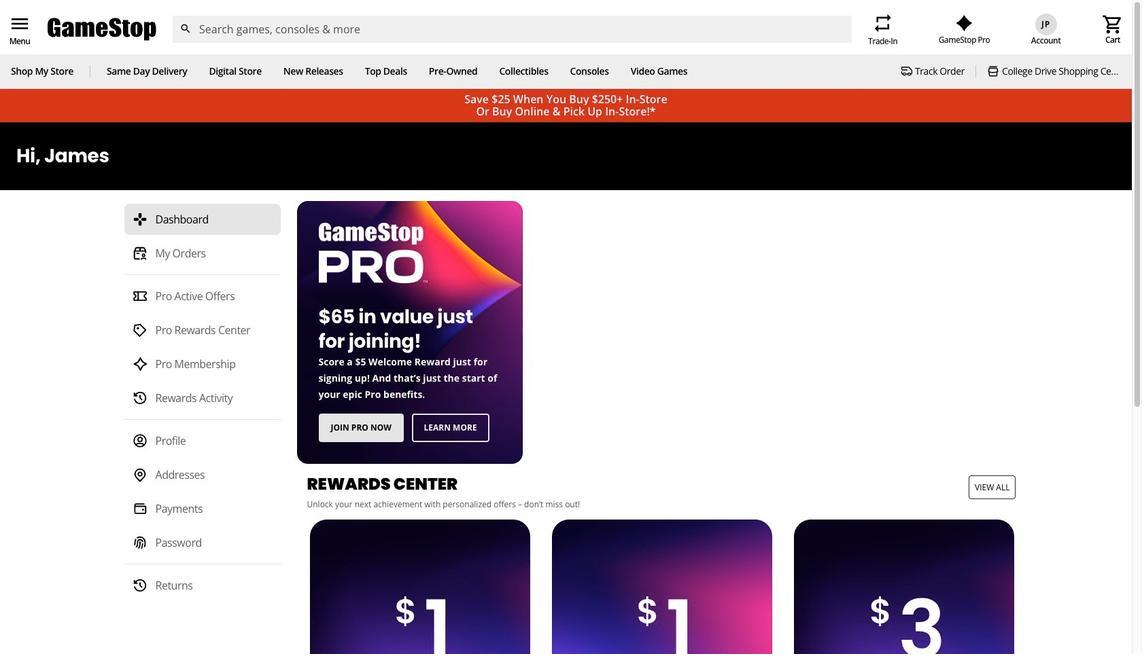 Task type: describe. For each thing, give the bounding box(es) containing it.
$1 in-store reward image
[[552, 520, 772, 655]]

password icon image
[[132, 536, 147, 551]]

Search games, consoles & more search field
[[199, 16, 828, 43]]

$1 online reward image
[[310, 520, 530, 655]]

rewards activity icon image
[[132, 391, 147, 406]]

pro rewards center icon image
[[132, 323, 147, 338]]

returns icon image
[[132, 579, 147, 594]]

profile icon image
[[132, 434, 147, 449]]

pro active offers icon image
[[132, 289, 147, 304]]

payments icon image
[[132, 502, 147, 517]]



Task type: vqa. For each thing, say whether or not it's contained in the screenshot.
Payments Icon
yes



Task type: locate. For each thing, give the bounding box(es) containing it.
my orders icon image
[[132, 246, 147, 261]]

gamestop image
[[48, 16, 156, 42]]

addresses icon image
[[132, 468, 147, 483]]

dashboard icon image
[[132, 212, 147, 227]]

None search field
[[172, 16, 852, 43]]

pro membership icon image
[[132, 357, 147, 372]]

$3 online reward image
[[794, 520, 1014, 655]]

gamestop pro icon image
[[956, 15, 973, 31]]



